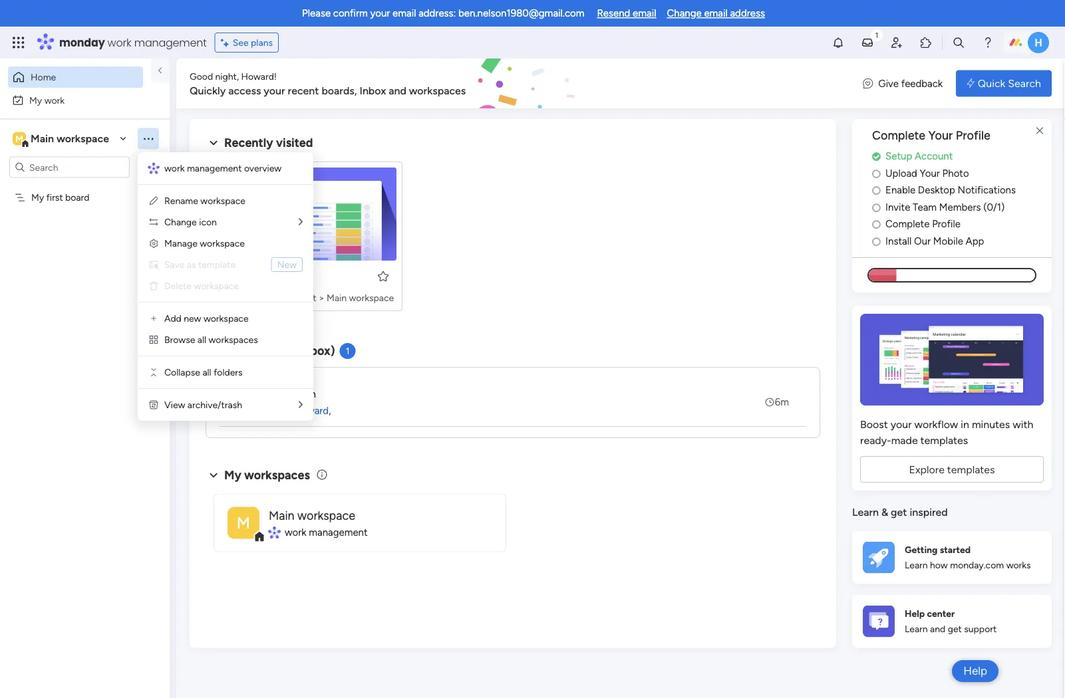 Task type: locate. For each thing, give the bounding box(es) containing it.
my first board
[[31, 192, 89, 203], [242, 271, 311, 283]]

2 circle o image from the top
[[872, 202, 881, 212]]

board up work management > main workspace
[[282, 271, 311, 283]]

templates right explore
[[948, 463, 995, 476]]

board
[[65, 192, 89, 203], [282, 271, 311, 283]]

0 horizontal spatial get
[[891, 506, 907, 519]]

search everything image
[[952, 36, 966, 49]]

list arrow image
[[299, 400, 303, 410]]

0 vertical spatial your
[[929, 128, 953, 143]]

circle o image inside upload your photo link
[[872, 169, 881, 179]]

explore
[[909, 463, 945, 476]]

circle o image
[[872, 169, 881, 179], [872, 236, 881, 246]]

work down home
[[44, 94, 65, 106]]

3 email from the left
[[704, 7, 728, 19]]

howard image
[[1028, 32, 1049, 53]]

1 horizontal spatial my first board
[[242, 271, 311, 283]]

learn
[[852, 506, 879, 519], [905, 560, 928, 571], [905, 624, 928, 635]]

3 circle o image from the top
[[872, 219, 881, 229]]

apps image
[[920, 36, 933, 49]]

learn down center
[[905, 624, 928, 635]]

templates down workflow
[[921, 434, 968, 447]]

management
[[134, 35, 207, 50], [187, 163, 242, 174], [261, 292, 316, 303], [309, 527, 368, 539]]

circle o image inside 'complete profile' link
[[872, 219, 881, 229]]

1 circle o image from the top
[[872, 169, 881, 179]]

public board image
[[222, 270, 237, 284]]

1 vertical spatial first
[[259, 271, 280, 283]]

change email address
[[667, 7, 765, 19]]

my right close my workspaces icon
[[224, 468, 241, 483]]

boards,
[[322, 84, 357, 97]]

get right &
[[891, 506, 907, 519]]

learn inside getting started learn how monday.com works
[[905, 560, 928, 571]]

main right >
[[327, 292, 347, 303]]

app
[[966, 235, 985, 247]]

1 vertical spatial circle o image
[[872, 202, 881, 212]]

0 vertical spatial all
[[198, 334, 206, 346]]

0 vertical spatial and
[[389, 84, 406, 97]]

2 vertical spatial main
[[269, 509, 295, 523]]

1 vertical spatial learn
[[905, 560, 928, 571]]

monday.com
[[950, 560, 1004, 571]]

0 vertical spatial learn
[[852, 506, 879, 519]]

work right workspace image
[[285, 527, 306, 539]]

work up rename
[[164, 163, 185, 174]]

get
[[891, 506, 907, 519], [948, 624, 962, 635]]

update feed (inbox)
[[224, 344, 335, 358]]

circle o image left complete profile
[[872, 219, 881, 229]]

night,
[[215, 71, 239, 82]]

enable desktop notifications link
[[872, 183, 1052, 198]]

ready-
[[860, 434, 892, 447]]

invite team members (0/1) link
[[872, 200, 1052, 215]]

2 horizontal spatial your
[[891, 418, 912, 431]]

1 horizontal spatial main
[[269, 509, 295, 523]]

main
[[31, 132, 54, 145], [327, 292, 347, 303], [269, 509, 295, 523]]

view archive/trash
[[164, 400, 242, 411]]

work management > main workspace
[[239, 292, 394, 303]]

upload your photo link
[[872, 166, 1052, 181]]

m for workspace image
[[237, 514, 250, 533]]

workspace options image
[[142, 132, 155, 145]]

>
[[319, 292, 324, 303]]

and right inbox
[[389, 84, 406, 97]]

dapulse x slim image
[[1032, 123, 1048, 139]]

2 horizontal spatial email
[[704, 7, 728, 19]]

collapse all folders
[[164, 367, 243, 378]]

0 vertical spatial circle o image
[[872, 169, 881, 179]]

change up manage
[[164, 217, 197, 228]]

2 email from the left
[[633, 7, 656, 19]]

1 vertical spatial workspaces
[[209, 334, 258, 346]]

m
[[15, 133, 23, 144], [237, 514, 250, 533]]

my down search in workspace field
[[31, 192, 44, 203]]

complete profile
[[886, 218, 961, 230]]

workflow
[[915, 418, 959, 431]]

service icon image
[[148, 260, 159, 270]]

your right 'confirm' on the left top of the page
[[370, 7, 390, 19]]

change for change icon
[[164, 217, 197, 228]]

new
[[277, 259, 297, 271]]

1 horizontal spatial email
[[633, 7, 656, 19]]

help left center
[[905, 609, 925, 620]]

1 vertical spatial and
[[930, 624, 946, 635]]

0 vertical spatial workspaces
[[409, 84, 466, 97]]

complete for complete your profile
[[872, 128, 926, 143]]

management for work management > main workspace
[[261, 292, 316, 303]]

0 vertical spatial first
[[46, 192, 63, 203]]

support
[[964, 624, 997, 635]]

workspace up icon
[[201, 195, 246, 207]]

profile up "setup account" link
[[956, 128, 991, 143]]

explore templates button
[[860, 456, 1044, 483]]

your
[[370, 7, 390, 19], [264, 84, 285, 97], [891, 418, 912, 431]]

1 vertical spatial your
[[264, 84, 285, 97]]

0 vertical spatial m
[[15, 133, 23, 144]]

1 vertical spatial all
[[203, 367, 211, 378]]

my first board up work management > main workspace
[[242, 271, 311, 283]]

menu item
[[148, 257, 303, 273]]

getting
[[905, 545, 938, 556]]

change right 'resend email'
[[667, 7, 702, 19]]

0 vertical spatial my first board
[[31, 192, 89, 203]]

circle o image left enable
[[872, 186, 881, 196]]

email
[[393, 7, 416, 19], [633, 7, 656, 19], [704, 7, 728, 19]]

profile down invite team members (0/1)
[[932, 218, 961, 230]]

your up account
[[929, 128, 953, 143]]

main workspace up search in workspace field
[[31, 132, 109, 145]]

email for resend email
[[633, 7, 656, 19]]

manage workspace image
[[148, 238, 159, 249]]

help inside help center learn and get support
[[905, 609, 925, 620]]

1 horizontal spatial first
[[259, 271, 280, 283]]

management for work management
[[309, 527, 368, 539]]

workspaces up folders
[[209, 334, 258, 346]]

workspace up work management at bottom left
[[297, 509, 355, 523]]

change
[[667, 7, 702, 19], [164, 217, 197, 228]]

1 vertical spatial help
[[964, 665, 988, 678]]

inbox
[[360, 84, 386, 97]]

learn for help
[[905, 624, 928, 635]]

delete
[[164, 280, 192, 292]]

and inside help center learn and get support
[[930, 624, 946, 635]]

1 vertical spatial circle o image
[[872, 236, 881, 246]]

0 vertical spatial templates
[[921, 434, 968, 447]]

board down search in workspace field
[[65, 192, 89, 203]]

0 vertical spatial main
[[31, 132, 54, 145]]

main workspace inside workspace selection element
[[31, 132, 109, 145]]

2 vertical spatial your
[[891, 418, 912, 431]]

work management
[[285, 527, 368, 539]]

workspace image
[[13, 131, 26, 146]]

address
[[730, 7, 765, 19]]

all down add new workspace
[[198, 334, 206, 346]]

circle o image inside invite team members (0/1) link
[[872, 202, 881, 212]]

your down account
[[920, 167, 940, 179]]

template
[[198, 259, 236, 271]]

see plans
[[233, 37, 273, 48]]

1 vertical spatial m
[[237, 514, 250, 533]]

our
[[914, 235, 931, 247]]

circle o image left install
[[872, 236, 881, 246]]

first down search in workspace field
[[46, 192, 63, 203]]

help image
[[982, 36, 995, 49]]

email right resend
[[633, 7, 656, 19]]

m inside workspace image
[[237, 514, 250, 533]]

menu
[[138, 152, 313, 421]]

1 vertical spatial get
[[948, 624, 962, 635]]

minutes
[[972, 418, 1010, 431]]

main right workspace image
[[269, 509, 295, 523]]

0 horizontal spatial my first board
[[31, 192, 89, 203]]

1 vertical spatial templates
[[948, 463, 995, 476]]

0 horizontal spatial m
[[15, 133, 23, 144]]

collapse
[[164, 367, 200, 378]]

delete workspace menu item
[[148, 278, 303, 294]]

1 horizontal spatial and
[[930, 624, 946, 635]]

complete up install
[[886, 218, 930, 230]]

workspace down template
[[194, 280, 239, 292]]

0 horizontal spatial main workspace
[[31, 132, 109, 145]]

0 horizontal spatial change
[[164, 217, 197, 228]]

first
[[46, 192, 63, 203], [259, 271, 280, 283]]

workspace selection element
[[13, 131, 111, 148]]

change for change email address
[[667, 7, 702, 19]]

1 vertical spatial main workspace
[[269, 509, 355, 523]]

0 horizontal spatial and
[[389, 84, 406, 97]]

management for work management overview
[[187, 163, 242, 174]]

roy mann image
[[237, 389, 264, 416]]

add new workspace image
[[148, 313, 159, 324]]

upload
[[886, 167, 918, 179]]

all left folders
[[203, 367, 211, 378]]

workspace up template
[[200, 238, 245, 249]]

invite team members (0/1)
[[886, 201, 1005, 213]]

help down the support
[[964, 665, 988, 678]]

work inside button
[[44, 94, 65, 106]]

rename workspace image
[[148, 196, 159, 206]]

works
[[1007, 560, 1031, 571]]

quick search button
[[956, 70, 1052, 97]]

option
[[0, 186, 170, 188]]

learn left &
[[852, 506, 879, 519]]

circle o image inside install our mobile app link
[[872, 236, 881, 246]]

made
[[892, 434, 918, 447]]

workspaces up workspace image
[[244, 468, 310, 483]]

2 circle o image from the top
[[872, 236, 881, 246]]

1 horizontal spatial your
[[370, 7, 390, 19]]

0 vertical spatial circle o image
[[872, 186, 881, 196]]

1 horizontal spatial get
[[948, 624, 962, 635]]

recent
[[288, 84, 319, 97]]

main workspace
[[31, 132, 109, 145], [269, 509, 355, 523]]

1 circle o image from the top
[[872, 186, 881, 196]]

mann
[[291, 388, 316, 400]]

give
[[879, 77, 899, 89]]

help inside help button
[[964, 665, 988, 678]]

2 horizontal spatial main
[[327, 292, 347, 303]]

0 horizontal spatial board
[[65, 192, 89, 203]]

help center learn and get support
[[905, 609, 997, 635]]

new
[[184, 313, 201, 324]]

0 vertical spatial change
[[667, 7, 702, 19]]

0 horizontal spatial email
[[393, 7, 416, 19]]

circle o image down check circle icon
[[872, 169, 881, 179]]

change inside menu
[[164, 217, 197, 228]]

workspaces right inbox
[[409, 84, 466, 97]]

install our mobile app
[[886, 235, 985, 247]]

your inside good night, howard! quickly access your recent boards, inbox and workspaces
[[264, 84, 285, 97]]

0 vertical spatial main workspace
[[31, 132, 109, 145]]

m inside workspace icon
[[15, 133, 23, 144]]

0 vertical spatial board
[[65, 192, 89, 203]]

mobile
[[933, 235, 964, 247]]

work right monday
[[108, 35, 131, 50]]

main workspace up work management at bottom left
[[269, 509, 355, 523]]

0 horizontal spatial help
[[905, 609, 925, 620]]

workspace down the component icon
[[204, 313, 249, 324]]

1 image
[[871, 27, 883, 42]]

and down center
[[930, 624, 946, 635]]

my first board down search in workspace field
[[31, 192, 89, 203]]

learn & get inspired
[[852, 506, 948, 519]]

0 vertical spatial complete
[[872, 128, 926, 143]]

workspace
[[57, 132, 109, 145], [201, 195, 246, 207], [200, 238, 245, 249], [194, 280, 239, 292], [349, 292, 394, 303], [204, 313, 249, 324], [297, 509, 355, 523]]

circle o image left invite
[[872, 202, 881, 212]]

main right workspace icon
[[31, 132, 54, 145]]

email left address: at the left top of page
[[393, 7, 416, 19]]

learn inside help center learn and get support
[[905, 624, 928, 635]]

close update feed (inbox) image
[[206, 343, 222, 359]]

good
[[190, 71, 213, 82]]

1 vertical spatial board
[[282, 271, 311, 283]]

inbox image
[[861, 36, 874, 49]]

please
[[302, 7, 331, 19]]

1 vertical spatial change
[[164, 217, 197, 228]]

circle o image for complete
[[872, 219, 881, 229]]

0 horizontal spatial main
[[31, 132, 54, 145]]

learn down getting
[[905, 560, 928, 571]]

circle o image inside enable desktop notifications link
[[872, 186, 881, 196]]

1 vertical spatial your
[[920, 167, 940, 179]]

see
[[233, 37, 249, 48]]

help for help center learn and get support
[[905, 609, 925, 620]]

browse all workspaces image
[[148, 335, 159, 345]]

0 vertical spatial get
[[891, 506, 907, 519]]

1 vertical spatial complete
[[886, 218, 930, 230]]

templates inside button
[[948, 463, 995, 476]]

1 horizontal spatial change
[[667, 7, 702, 19]]

(0/1)
[[984, 201, 1005, 213]]

your for photo
[[920, 167, 940, 179]]

1 email from the left
[[393, 7, 416, 19]]

1 horizontal spatial help
[[964, 665, 988, 678]]

your down howard!
[[264, 84, 285, 97]]

circle o image
[[872, 186, 881, 196], [872, 202, 881, 212], [872, 219, 881, 229]]

templates image image
[[864, 314, 1040, 406]]

workspaces inside good night, howard! quickly access your recent boards, inbox and workspaces
[[409, 84, 466, 97]]

0 horizontal spatial first
[[46, 192, 63, 203]]

1 horizontal spatial m
[[237, 514, 250, 533]]

add new workspace
[[164, 313, 249, 324]]

get down center
[[948, 624, 962, 635]]

update
[[224, 344, 265, 358]]

your up made
[[891, 418, 912, 431]]

main inside workspace selection element
[[31, 132, 54, 145]]

browse all workspaces
[[164, 334, 258, 346]]

menu item containing save as template
[[148, 257, 303, 273]]

2 vertical spatial learn
[[905, 624, 928, 635]]

2 vertical spatial circle o image
[[872, 219, 881, 229]]

change icon image
[[148, 217, 159, 228]]

my down home
[[29, 94, 42, 106]]

v2 user feedback image
[[863, 76, 873, 91]]

in
[[961, 418, 970, 431]]

work right the component icon
[[239, 292, 259, 303]]

getting started element
[[852, 531, 1052, 584]]

first right "public board" icon in the left top of the page
[[259, 271, 280, 283]]

feedback
[[901, 77, 943, 89]]

0 vertical spatial help
[[905, 609, 925, 620]]

complete up setup
[[872, 128, 926, 143]]

help center element
[[852, 595, 1052, 648]]

work for work management overview
[[164, 163, 185, 174]]

0 horizontal spatial your
[[264, 84, 285, 97]]

menu containing work management overview
[[138, 152, 313, 421]]

email left "address"
[[704, 7, 728, 19]]

your for profile
[[929, 128, 953, 143]]



Task type: describe. For each thing, give the bounding box(es) containing it.
invite members image
[[890, 36, 904, 49]]

6m
[[775, 396, 789, 408]]

roy mann
[[272, 388, 316, 400]]

recently visited
[[224, 136, 313, 150]]

complete for complete profile
[[886, 218, 930, 230]]

work management overview
[[164, 163, 282, 174]]

home
[[31, 72, 56, 83]]

install
[[886, 235, 912, 247]]

0 vertical spatial your
[[370, 7, 390, 19]]

setup account link
[[872, 149, 1052, 164]]

explore templates
[[909, 463, 995, 476]]

first inside list box
[[46, 192, 63, 203]]

check circle image
[[872, 152, 881, 162]]

v2 bolt switch image
[[967, 76, 975, 91]]

add
[[164, 313, 182, 324]]

as
[[187, 259, 196, 271]]

workspace inside menu item
[[194, 280, 239, 292]]

manage workspace
[[164, 238, 245, 249]]

work for work management > main workspace
[[239, 292, 259, 303]]

inspired
[[910, 506, 948, 519]]

1 vertical spatial my first board
[[242, 271, 311, 283]]

my first board list box
[[0, 184, 170, 389]]

setup
[[886, 150, 913, 162]]

and inside good night, howard! quickly access your recent boards, inbox and workspaces
[[389, 84, 406, 97]]

Search in workspace field
[[28, 160, 111, 175]]

my first board inside my first board list box
[[31, 192, 89, 203]]

email for change email address
[[704, 7, 728, 19]]

install our mobile app link
[[872, 234, 1052, 249]]

members
[[939, 201, 981, 213]]

workspace image
[[228, 507, 260, 539]]

view
[[164, 400, 185, 411]]

see plans button
[[215, 33, 279, 53]]

1 horizontal spatial main workspace
[[269, 509, 355, 523]]

collapse all folders image
[[148, 367, 159, 378]]

select product image
[[12, 36, 25, 49]]

setup account
[[886, 150, 953, 162]]

complete profile link
[[872, 217, 1052, 232]]

0 vertical spatial profile
[[956, 128, 991, 143]]

templates inside boost your workflow in minutes with ready-made templates
[[921, 434, 968, 447]]

workspace down add to favorites icon
[[349, 292, 394, 303]]

help button
[[952, 661, 999, 683]]

team
[[913, 201, 937, 213]]

1 horizontal spatial board
[[282, 271, 311, 283]]

visited
[[276, 136, 313, 150]]

add to favorites image
[[377, 270, 390, 283]]

enable
[[886, 184, 916, 196]]

complete your profile
[[872, 128, 991, 143]]

my right "public board" icon in the left top of the page
[[242, 271, 257, 283]]

close recently visited image
[[206, 135, 222, 151]]

overview
[[244, 163, 282, 174]]

upload your photo
[[886, 167, 969, 179]]

workspace up search in workspace field
[[57, 132, 109, 145]]

howard!
[[241, 71, 277, 82]]

your inside boost your workflow in minutes with ready-made templates
[[891, 418, 912, 431]]

enable desktop notifications
[[886, 184, 1016, 196]]

how
[[930, 560, 948, 571]]

feed
[[268, 344, 293, 358]]

give feedback
[[879, 77, 943, 89]]

view archive/trash image
[[148, 400, 159, 411]]

invite
[[886, 201, 911, 213]]

address:
[[419, 7, 456, 19]]

access
[[228, 84, 261, 97]]

rename workspace
[[164, 195, 246, 207]]

resend email
[[597, 7, 656, 19]]

delete workspace image
[[148, 281, 159, 291]]

menu item inside menu
[[148, 257, 303, 273]]

all for browse
[[198, 334, 206, 346]]

center
[[927, 609, 955, 620]]

save
[[164, 259, 185, 271]]

component image
[[222, 290, 234, 302]]

rename
[[164, 195, 198, 207]]

confirm
[[333, 7, 368, 19]]

board inside my first board list box
[[65, 192, 89, 203]]

desktop
[[918, 184, 955, 196]]

circle o image for enable
[[872, 186, 881, 196]]

(inbox)
[[295, 344, 335, 358]]

notifications
[[958, 184, 1016, 196]]

my inside my first board list box
[[31, 192, 44, 203]]

folders
[[214, 367, 243, 378]]

close my workspaces image
[[206, 468, 222, 484]]

quick
[[978, 77, 1006, 90]]

ben.nelson1980@gmail.com
[[459, 7, 585, 19]]

circle o image for install
[[872, 236, 881, 246]]

workspaces inside menu
[[209, 334, 258, 346]]

circle o image for invite
[[872, 202, 881, 212]]

resend
[[597, 7, 630, 19]]

boost your workflow in minutes with ready-made templates
[[860, 418, 1034, 447]]

monday
[[59, 35, 105, 50]]

account
[[915, 150, 953, 162]]

circle o image for upload
[[872, 169, 881, 179]]

notifications image
[[832, 36, 845, 49]]

archive/trash
[[188, 400, 242, 411]]

my work
[[29, 94, 65, 106]]

learn for getting
[[905, 560, 928, 571]]

my work button
[[8, 90, 143, 111]]

change email address link
[[667, 7, 765, 19]]

all for collapse
[[203, 367, 211, 378]]

my inside my work button
[[29, 94, 42, 106]]

my workspaces
[[224, 468, 310, 483]]

help for help
[[964, 665, 988, 678]]

manage
[[164, 238, 198, 249]]

m for workspace icon
[[15, 133, 23, 144]]

icon
[[199, 217, 217, 228]]

boost
[[860, 418, 888, 431]]

search
[[1008, 77, 1041, 90]]

quickly
[[190, 84, 226, 97]]

with
[[1013, 418, 1034, 431]]

1 vertical spatial profile
[[932, 218, 961, 230]]

please confirm your email address: ben.nelson1980@gmail.com
[[302, 7, 585, 19]]

2 vertical spatial workspaces
[[244, 468, 310, 483]]

get inside help center learn and get support
[[948, 624, 962, 635]]

resend email link
[[597, 7, 656, 19]]

delete workspace
[[164, 280, 239, 292]]

photo
[[943, 167, 969, 179]]

home button
[[8, 67, 143, 88]]

recently
[[224, 136, 273, 150]]

work for work management
[[285, 527, 306, 539]]

1 vertical spatial main
[[327, 292, 347, 303]]

browse
[[164, 334, 195, 346]]

list arrow image
[[299, 217, 303, 227]]



Task type: vqa. For each thing, say whether or not it's contained in the screenshot.
along's to
no



